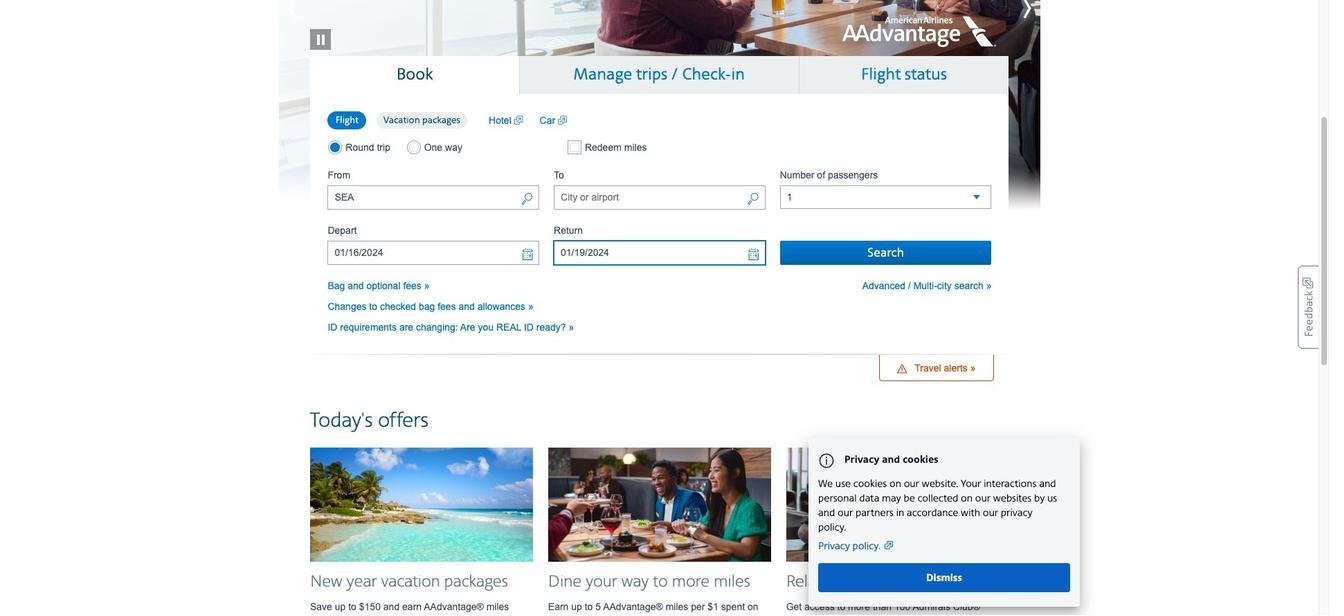 Task type: describe. For each thing, give the bounding box(es) containing it.
leave feedback, opens external site in new window image
[[1298, 266, 1319, 349]]

city or airport text field for 2nd the search image from right
[[328, 186, 539, 210]]

2 search image from the left
[[747, 192, 759, 208]]

1 tab from the left
[[310, 56, 520, 95]]

1 mm/dd/yyyy text field from the left
[[328, 241, 539, 265]]

pause slideshow image
[[310, 8, 331, 49]]



Task type: vqa. For each thing, say whether or not it's contained in the screenshot.
Earn bonus miles on car rentals. Opens another site in a new window that may not meet accessibility guidelines. image
no



Task type: locate. For each thing, give the bounding box(es) containing it.
3 tab from the left
[[799, 56, 1009, 94]]

1 newpage image from the left
[[514, 113, 523, 127]]

1 horizontal spatial mm/dd/yyyy text field
[[554, 241, 765, 265]]

2 newpage image from the left
[[558, 113, 567, 127]]

option group
[[328, 111, 475, 130], [328, 140, 539, 154]]

city or airport text field for 1st the search image from the right
[[554, 186, 765, 210]]

0 horizontal spatial newpage image
[[514, 113, 523, 127]]

1 search image from the left
[[521, 192, 533, 208]]

1 option group from the top
[[328, 111, 475, 130]]

2 option group from the top
[[328, 140, 539, 154]]

search image
[[521, 192, 533, 208], [747, 192, 759, 208]]

next slide image
[[978, 0, 1040, 26]]

1 horizontal spatial city or airport text field
[[554, 186, 765, 210]]

0 vertical spatial option group
[[328, 111, 475, 130]]

0 horizontal spatial search image
[[521, 192, 533, 208]]

1 vertical spatial option group
[[328, 140, 539, 154]]

1 horizontal spatial search image
[[747, 192, 759, 208]]

0 horizontal spatial mm/dd/yyyy text field
[[328, 241, 539, 265]]

City or airport text field
[[328, 186, 539, 210], [554, 186, 765, 210]]

2 mm/dd/yyyy text field from the left
[[554, 241, 765, 265]]

mm/dd/yyyy text field
[[328, 241, 539, 265], [554, 241, 765, 265]]

1 city or airport text field from the left
[[328, 186, 539, 210]]

tab list
[[310, 56, 1009, 95]]

previous slide image
[[279, 0, 341, 26]]

0 horizontal spatial city or airport text field
[[328, 186, 539, 210]]

aadvantage program updates for 2024. opens another site in a new window that may not meet accessibility guidelines. image
[[279, 0, 1040, 215]]

1 horizontal spatial newpage image
[[558, 113, 567, 127]]

tab
[[310, 56, 520, 95], [520, 56, 799, 94], [799, 56, 1009, 94]]

2 city or airport text field from the left
[[554, 186, 765, 210]]

newpage image
[[514, 113, 523, 127], [558, 113, 567, 127]]

None submit
[[780, 241, 992, 265]]

2 tab from the left
[[520, 56, 799, 94]]



